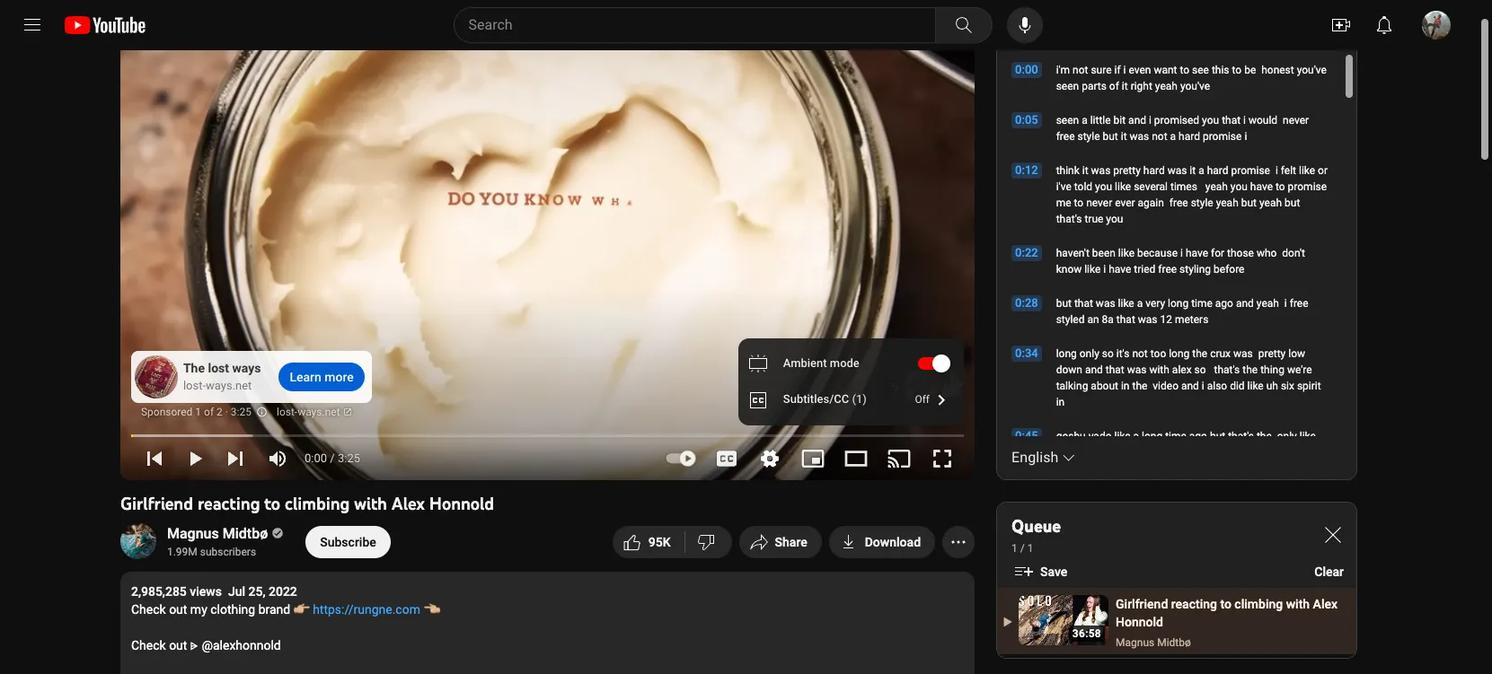 Task type: vqa. For each thing, say whether or not it's contained in the screenshot.


Task type: describe. For each thing, give the bounding box(es) containing it.
like right felt
[[1300, 164, 1316, 177]]

not inside long only so it's not too long the crux was  pretty low down and that was with alex so   that's the thing we're talking about in the  video and i also did like uh six spirit in
[[1133, 348, 1148, 360]]

thing
[[1261, 364, 1285, 377]]

ways.net inside the lost ways lost-ways.net
[[206, 379, 252, 393]]

1 vertical spatial ways.net
[[298, 406, 340, 419]]

2022
[[269, 585, 297, 599]]

2 horizontal spatial 1
[[1028, 543, 1034, 555]]

yeah down felt
[[1260, 197, 1283, 209]]

you inside seen a little bit and i promised you that i would  never free style but it was not a hard promise i
[[1203, 114, 1220, 127]]

long only so it's not too long the crux was  pretty low down and that was with alex so   that's the thing we're talking about in the  video and i also did like uh six spirit in
[[1057, 348, 1322, 409]]

that right saw on the bottom
[[1148, 463, 1166, 475]]

six
[[1281, 380, 1295, 393]]

jul
[[228, 585, 245, 599]]

subscribe
[[320, 536, 376, 550]]

but inside but that was like a very long time ago and yeah  i free styled an 8a that was 12 meters
[[1057, 297, 1072, 310]]

talking
[[1057, 380, 1089, 393]]

Clear text field
[[1315, 565, 1345, 580]]

was up 8a
[[1096, 297, 1116, 310]]

i inside i'm not sure if i even want to see this to be  honest you've seen parts of it right yeah you've
[[1124, 64, 1127, 76]]

tried
[[1134, 263, 1156, 276]]

reacting for girlfriend reacting to climbing with alex honnold
[[198, 493, 260, 515]]

lost-ways.net link
[[277, 402, 352, 425]]

that right 8a
[[1117, 314, 1136, 326]]

so
[[1103, 348, 1114, 360]]

climbing for girlfriend reacting to climbing with alex honnold
[[285, 493, 350, 515]]

i inside long only so it's not too long the crux was  pretty low down and that was with alex so   that's the thing we're talking about in the  video and i also did like uh six spirit in
[[1202, 380, 1205, 393]]

0 horizontal spatial magnus
[[167, 526, 219, 543]]

0:00 / 3:25
[[305, 452, 361, 466]]

avatar image image
[[1423, 11, 1451, 40]]

1 vertical spatial in
[[1057, 396, 1065, 409]]

2
[[217, 406, 223, 419]]

subscribers
[[200, 546, 256, 559]]

with for girlfriend reacting to climbing with alex honnold magnus midtbø
[[1287, 598, 1310, 612]]

several
[[1134, 181, 1168, 193]]

share
[[775, 536, 808, 550]]

even
[[1129, 64, 1152, 76]]

only inside long only so it's not too long the crux was  pretty low down and that was with alex so   that's the thing we're talking about in the  video and i also did like uh six spirit in
[[1080, 348, 1100, 360]]

seen inside seen a little bit and i promised you that i would  never free style but it was not a hard promise i
[[1057, 114, 1080, 127]]

me
[[1057, 197, 1072, 209]]

more
[[325, 370, 354, 385]]

25,
[[249, 585, 266, 599]]

promise inside seen a little bit and i promised you that i would  never free style but it was not a hard promise i
[[1203, 130, 1242, 143]]

it inside i'm not sure if i even want to see this to be  honest you've seen parts of it right yeah you've
[[1122, 80, 1129, 93]]

or inside think it was pretty hard was it a hard promise  i felt like or i've told you like several times   yeah you have to promise me to never ever again  free style yeah but yeah but that's true you
[[1319, 164, 1328, 177]]

seek slider slider
[[127, 424, 964, 442]]

but up those
[[1242, 197, 1257, 209]]

have inside think it was pretty hard was it a hard promise  i felt like or i've told you like several times   yeah you have to promise me to never ever again  free style yeah but yeah but that's true you
[[1251, 181, 1274, 193]]

down
[[1057, 364, 1083, 377]]

honnold for girlfriend reacting to climbing with alex honnold magnus midtbø
[[1116, 616, 1164, 630]]

see
[[1193, 64, 1210, 76]]

⌲
[[190, 639, 198, 653]]

alex
[[1173, 364, 1192, 377]]

share button
[[739, 527, 822, 559]]

i'm
[[1057, 64, 1070, 76]]

a down promised
[[1171, 130, 1177, 143]]

clear button
[[1301, 556, 1359, 589]]

girlfriend reacting to climbing with alex honnold magnus midtbø
[[1116, 598, 1338, 650]]

free inside think it was pretty hard was it a hard promise  i felt like or i've told you like several times   yeah you have to promise me to never ever again  free style yeah but yeah but that's true you
[[1170, 197, 1189, 209]]

but down felt
[[1285, 197, 1301, 209]]

pretty inside think it was pretty hard was it a hard promise  i felt like or i've told you like several times   yeah you have to promise me to never ever again  free style yeah but yeah but that's true you
[[1114, 164, 1141, 177]]

spirit
[[1298, 380, 1322, 393]]

want
[[1154, 64, 1178, 76]]

0:12
[[1016, 164, 1039, 177]]

you down ever
[[1107, 213, 1124, 226]]

girlfriend for girlfriend reacting to climbing with alex honnold magnus midtbø
[[1116, 598, 1169, 612]]

1 horizontal spatial 3:25
[[338, 452, 361, 466]]

something
[[1116, 479, 1167, 492]]

@alexhonnold
[[202, 639, 281, 653]]

have up styling
[[1186, 247, 1209, 260]]

i'm not sure if i even want to see this to be  honest you've seen parts of it right yeah you've
[[1057, 64, 1327, 93]]

lost-ways.net
[[277, 406, 340, 419]]

1 for sponsored
[[195, 406, 201, 419]]

english button
[[1012, 448, 1081, 469]]

seen inside goshu vado like a long time ago but that's the  only like and i have a video of that and that's   what you've seen and when you saw that you said  you're never allowed to free style or something
[[1292, 447, 1315, 459]]

yeah inside i'm not sure if i even want to see this to be  honest you've seen parts of it right yeah you've
[[1156, 80, 1178, 93]]

0:00 for 0:00
[[1016, 63, 1039, 76]]

was down very
[[1138, 314, 1158, 326]]

but inside goshu vado like a long time ago but that's the  only like and i have a video of that and that's   what you've seen and when you saw that you said  you're never allowed to free style or something
[[1211, 430, 1226, 443]]

like right vado
[[1115, 430, 1131, 443]]

this
[[1212, 64, 1230, 76]]

check inside 👈🏼 check out ⌲ @alexhonnold music and sound effects:
[[131, 639, 166, 653]]

lost
[[208, 361, 229, 376]]

a inside but that was like a very long time ago and yeah  i free styled an 8a that was 12 meters
[[1137, 297, 1143, 310]]

that up something
[[1157, 447, 1176, 459]]

yeah right several
[[1206, 181, 1228, 193]]

learn more
[[290, 370, 354, 385]]

you're
[[1214, 463, 1243, 475]]

clear
[[1315, 565, 1345, 580]]

ambient mode
[[784, 357, 860, 370]]

Save text field
[[1041, 565, 1068, 580]]

low
[[1289, 348, 1306, 360]]

menu item inside youtube video player 'element'
[[739, 382, 964, 419]]

felt
[[1281, 164, 1297, 177]]

1 vertical spatial the
[[1243, 364, 1258, 377]]

check out my clothing brand 👉🏼 https://rungne.com
[[131, 603, 420, 617]]

alex for girlfriend reacting to climbing with alex honnold
[[392, 493, 425, 515]]

1.99m subscribers
[[167, 546, 256, 559]]

9
[[649, 536, 656, 550]]

you up those
[[1231, 181, 1248, 193]]

also
[[1208, 380, 1228, 393]]

/ inside youtube video player 'element'
[[330, 452, 335, 466]]

pretty inside long only so it's not too long the crux was  pretty low down and that was with alex so   that's the thing we're talking about in the  video and i also did like uh six spirit in
[[1259, 348, 1286, 360]]

mode
[[830, 357, 860, 370]]

style inside goshu vado like a long time ago but that's the  only like and i have a video of that and that's   what you've seen and when you saw that you said  you're never allowed to free style or something
[[1078, 479, 1101, 492]]

and inside but that was like a very long time ago and yeah  i free styled an 8a that was 12 meters
[[1237, 297, 1254, 310]]

subscribe button
[[306, 527, 391, 559]]

of inside youtube video player 'element'
[[204, 406, 214, 419]]

it inside seen a little bit and i promised you that i would  never free style but it was not a hard promise i
[[1121, 130, 1128, 143]]

free inside but that was like a very long time ago and yeah  i free styled an 8a that was 12 meters
[[1290, 297, 1309, 310]]

told
[[1075, 181, 1093, 193]]

for
[[1211, 247, 1225, 260]]

but inside seen a little bit and i promised you that i would  never free style but it was not a hard promise i
[[1103, 130, 1119, 143]]

1 check from the top
[[131, 603, 166, 617]]

was up the told
[[1092, 164, 1111, 177]]

know
[[1057, 263, 1082, 276]]

effects:
[[231, 675, 274, 675]]

not inside i'm not sure if i even want to see this to be  honest you've seen parts of it right yeah you've
[[1073, 64, 1089, 76]]

long up down
[[1057, 348, 1077, 360]]

time inside but that was like a very long time ago and yeah  i free styled an 8a that was 12 meters
[[1192, 297, 1213, 310]]

learn more link
[[279, 363, 365, 392]]

36 minutes, 58 seconds element
[[1073, 628, 1102, 641]]

been
[[1093, 247, 1116, 260]]

and inside 👈🏼 check out ⌲ @alexhonnold music and sound effects:
[[168, 675, 189, 675]]

sound
[[192, 675, 228, 675]]

i've
[[1057, 181, 1072, 193]]

you right saw on the bottom
[[1169, 463, 1186, 475]]

save
[[1041, 565, 1068, 580]]

bit
[[1114, 114, 1126, 127]]

download button
[[829, 527, 936, 559]]

right
[[1131, 80, 1153, 93]]

like down been
[[1085, 263, 1101, 276]]

before
[[1214, 263, 1245, 276]]

video inside long only so it's not too long the crux was  pretty low down and that was with alex so   that's the thing we're talking about in the  video and i also did like uh six spirit in
[[1153, 380, 1179, 393]]

never inside goshu vado like a long time ago but that's the  only like and i have a video of that and that's   what you've seen and when you saw that you said  you're never allowed to free style or something
[[1245, 463, 1271, 475]]

styled
[[1057, 314, 1085, 326]]

5
[[656, 536, 663, 550]]

saw
[[1125, 463, 1145, 475]]

you've inside goshu vado like a long time ago but that's the  only like and i have a video of that and that's   what you've seen and when you saw that you said  you're never allowed to free style or something
[[1259, 447, 1289, 459]]

menu inside youtube video player 'element'
[[739, 339, 964, 426]]

yeah up 'for'
[[1217, 197, 1239, 209]]

goshu vado like a long time ago but that's the  only like and i have a video of that and that's   what you've seen and when you saw that you said  you're never allowed to free style or something
[[1057, 430, 1323, 492]]

sponsored
[[141, 406, 193, 419]]

ago inside goshu vado like a long time ago but that's the  only like and i have a video of that and that's   what you've seen and when you saw that you said  you're never allowed to free style or something
[[1190, 430, 1208, 443]]

it up the told
[[1083, 164, 1089, 177]]

to inside goshu vado like a long time ago but that's the  only like and i have a video of that and that's   what you've seen and when you saw that you said  you're never allowed to free style or something
[[1314, 463, 1323, 475]]

promised
[[1155, 114, 1200, 127]]

parts
[[1082, 80, 1107, 93]]

about
[[1091, 380, 1119, 393]]

very
[[1146, 297, 1166, 310]]

have down been
[[1109, 263, 1132, 276]]

when
[[1077, 463, 1103, 475]]

seen inside i'm not sure if i even want to see this to be  honest you've seen parts of it right yeah you've
[[1057, 80, 1080, 93]]

music
[[131, 675, 165, 675]]

style inside seen a little bit and i promised you that i would  never free style but it was not a hard promise i
[[1078, 130, 1101, 143]]

we're
[[1288, 364, 1313, 377]]

0:00 for 0:00 / 3:25
[[305, 452, 327, 466]]

think it was pretty hard was it a hard promise  i felt like or i've told you like several times   yeah you have to promise me to never ever again  free style yeah but yeah but that's true you
[[1057, 164, 1328, 226]]

free inside goshu vado like a long time ago but that's the  only like and i have a video of that and that's   what you've seen and when you saw that you said  you're never allowed to free style or something
[[1057, 479, 1075, 492]]

1.99 million subscribers element
[[167, 545, 281, 561]]

out inside 👈🏼 check out ⌲ @alexhonnold music and sound effects:
[[169, 639, 187, 653]]

a up saw on the bottom
[[1134, 430, 1140, 443]]

allowed
[[1274, 463, 1311, 475]]

you left saw on the bottom
[[1106, 463, 1123, 475]]



Task type: locate. For each thing, give the bounding box(es) containing it.
an
[[1088, 314, 1100, 326]]

seen down i'm
[[1057, 80, 1080, 93]]

and inside seen a little bit and i promised you that i would  never free style but it was not a hard promise i
[[1129, 114, 1147, 127]]

1 horizontal spatial magnus
[[1116, 637, 1155, 650]]

1 vertical spatial never
[[1087, 197, 1113, 209]]

long inside goshu vado like a long time ago but that's the  only like and i have a video of that and that's   what you've seen and when you saw that you said  you're never allowed to free style or something
[[1142, 430, 1163, 443]]

promise up think it was pretty hard was it a hard promise  i felt like or i've told you like several times   yeah you have to promise me to never ever again  free style yeah but yeah but that's true you
[[1203, 130, 1242, 143]]

it down bit
[[1121, 130, 1128, 143]]

and
[[1129, 114, 1147, 127], [1237, 297, 1254, 310], [1086, 364, 1103, 377], [1182, 380, 1200, 393], [1057, 447, 1075, 459], [1179, 447, 1197, 459], [1057, 463, 1075, 475], [168, 675, 189, 675]]

of left 2
[[204, 406, 214, 419]]

0 horizontal spatial honnold
[[429, 493, 494, 515]]

https://rungne.com link
[[313, 603, 420, 617]]

1 horizontal spatial in
[[1122, 380, 1130, 393]]

but down bit
[[1103, 130, 1119, 143]]

3:25 down the lost-ways.net link
[[338, 452, 361, 466]]

0 horizontal spatial lost-
[[183, 379, 206, 393]]

have inside goshu vado like a long time ago but that's the  only like and i have a video of that and that's   what you've seen and when you saw that you said  you're never allowed to free style or something
[[1082, 447, 1105, 459]]

0 vertical spatial video
[[1153, 380, 1179, 393]]

1 horizontal spatial 0:00
[[1016, 63, 1039, 76]]

off
[[915, 394, 930, 406]]

jul 25, 2022
[[228, 585, 297, 599]]

out left ⌲
[[169, 639, 187, 653]]

1 vertical spatial time
[[1166, 430, 1187, 443]]

have
[[1251, 181, 1274, 193], [1186, 247, 1209, 260], [1109, 263, 1132, 276], [1082, 447, 1105, 459]]

0 vertical spatial of
[[1110, 80, 1120, 93]]

menu
[[739, 339, 964, 426]]

i inside but that was like a very long time ago and yeah  i free styled an 8a that was 12 meters
[[1285, 297, 1288, 310]]

sponsored 1 of 2 · 3:25
[[141, 406, 252, 419]]

▶
[[1004, 617, 1013, 630]]

check up 'music'
[[131, 639, 166, 653]]

1 vertical spatial pretty
[[1259, 348, 1286, 360]]

free down english dropdown button
[[1057, 479, 1075, 492]]

1 vertical spatial 3:25
[[338, 452, 361, 466]]

0:00 inside youtube video player 'element'
[[305, 452, 327, 466]]

my
[[190, 603, 207, 617]]

1 for queue
[[1012, 543, 1018, 555]]

time up 'meters'
[[1192, 297, 1213, 310]]

styling
[[1180, 263, 1212, 276]]

goshu vado like a long time ago but that's the  only like and i have a video of that and that's   what you've seen and when you saw that you said  you're never allowed to free style or something button
[[998, 418, 1343, 501]]

hard inside seen a little bit and i promised you that i would  never free style but it was not a hard promise i
[[1179, 130, 1201, 143]]

youtube video player element
[[120, 0, 975, 481]]

0 horizontal spatial promise
[[1203, 130, 1242, 143]]

in
[[1122, 380, 1130, 393], [1057, 396, 1065, 409]]

that down this
[[1222, 114, 1241, 127]]

0 vertical spatial 3:25
[[231, 406, 252, 419]]

think
[[1057, 164, 1080, 177]]

Search text field
[[469, 13, 932, 37]]

with up subscribe button
[[355, 493, 387, 515]]

it down seen a little bit and i promised you that i would  never free style but it was not a hard promise i
[[1190, 164, 1196, 177]]

subtitles/cc
[[784, 393, 850, 406]]

you've down see
[[1181, 80, 1211, 93]]

a left little
[[1082, 114, 1088, 127]]

1 horizontal spatial promise
[[1288, 181, 1328, 193]]

1 horizontal spatial you've
[[1259, 447, 1289, 459]]

only up allowed
[[1278, 430, 1298, 443]]

0 vertical spatial only
[[1080, 348, 1100, 360]]

girlfriend for girlfriend reacting to climbing with alex honnold
[[120, 493, 193, 515]]

not down promised
[[1152, 130, 1168, 143]]

(1)
[[852, 393, 867, 406]]

0 vertical spatial that's
[[1057, 213, 1082, 226]]

with down clear button
[[1287, 598, 1310, 612]]

1 horizontal spatial alex
[[1314, 598, 1338, 612]]

with for girlfriend reacting to climbing with alex honnold
[[355, 493, 387, 515]]

2 vertical spatial never
[[1245, 463, 1271, 475]]

not right i'm
[[1073, 64, 1089, 76]]

was down the it's
[[1128, 364, 1147, 377]]

girlfriend up the 1.99m
[[120, 493, 193, 515]]

with inside long only so it's not too long the crux was  pretty low down and that was with alex so   that's the thing we're talking about in the  video and i also did like uh six spirit in
[[1150, 364, 1170, 377]]

2 check from the top
[[131, 639, 166, 653]]

in down talking
[[1057, 396, 1065, 409]]

1 vertical spatial out
[[169, 639, 187, 653]]

seen left little
[[1057, 114, 1080, 127]]

promise down felt
[[1288, 181, 1328, 193]]

2 horizontal spatial with
[[1287, 598, 1310, 612]]

1 horizontal spatial climbing
[[1235, 598, 1284, 612]]

of up saw on the bottom
[[1145, 447, 1155, 459]]

1 out from the top
[[169, 603, 187, 617]]

girlfriend reacting to climbing with alex honnold by magnus midtbø 36 minutes element
[[1116, 596, 1343, 632]]

/ down queue at right
[[1021, 543, 1025, 555]]

2 vertical spatial style
[[1078, 479, 1101, 492]]

crux
[[1211, 348, 1231, 360]]

not inside seen a little bit and i promised you that i would  never free style but it was not a hard promise i
[[1152, 130, 1168, 143]]

0 horizontal spatial video
[[1116, 447, 1142, 459]]

1 horizontal spatial midtbø
[[1158, 637, 1192, 650]]

0 vertical spatial with
[[1150, 364, 1170, 377]]

1 horizontal spatial pretty
[[1259, 348, 1286, 360]]

1 vertical spatial of
[[204, 406, 214, 419]]

midtbø down girlfriend reacting to climbing with alex honnold by magnus midtbø 36 minutes element
[[1158, 637, 1192, 650]]

did
[[1230, 380, 1245, 393]]

0 vertical spatial /
[[330, 452, 335, 466]]

0 horizontal spatial in
[[1057, 396, 1065, 409]]

a down seen a little bit and i promised you that i would  never free style but it was not a hard promise i
[[1199, 164, 1205, 177]]

that inside seen a little bit and i promised you that i would  never free style but it was not a hard promise i
[[1222, 114, 1241, 127]]

long up saw on the bottom
[[1142, 430, 1163, 443]]

sure
[[1091, 64, 1112, 76]]

too
[[1151, 348, 1167, 360]]

queue
[[1012, 516, 1061, 537]]

climbing for girlfriend reacting to climbing with alex honnold magnus midtbø
[[1235, 598, 1284, 612]]

promise inside think it was pretty hard was it a hard promise  i felt like or i've told you like several times   yeah you have to promise me to never ever again  free style yeah but yeah but that's true you
[[1288, 181, 1328, 193]]

or right felt
[[1319, 164, 1328, 177]]

https://rungne.com
[[313, 603, 420, 617]]

1 horizontal spatial honnold
[[1116, 616, 1164, 630]]

but up you're
[[1211, 430, 1226, 443]]

i inside goshu vado like a long time ago but that's the  only like and i have a video of that and that's   what you've seen and when you saw that you said  you're never allowed to free style or something
[[1077, 447, 1080, 459]]

k
[[663, 536, 671, 550]]

like
[[1300, 164, 1316, 177], [1115, 181, 1132, 193], [1119, 247, 1135, 260], [1085, 263, 1101, 276], [1119, 297, 1135, 310], [1248, 380, 1264, 393], [1115, 430, 1131, 443], [1300, 430, 1317, 443]]

of inside goshu vado like a long time ago but that's the  only like and i have a video of that and that's   what you've seen and when you saw that you said  you're never allowed to free style or something
[[1145, 447, 1155, 459]]

hard down seen a little bit and i promised you that i would  never free style but it was not a hard promise i
[[1208, 164, 1229, 177]]

free inside seen a little bit and i promised you that i would  never free style but it was not a hard promise i
[[1057, 130, 1075, 143]]

that's down crux
[[1215, 364, 1241, 377]]

ago inside but that was like a very long time ago and yeah  i free styled an 8a that was 12 meters
[[1216, 297, 1234, 310]]

0 vertical spatial ways.net
[[206, 379, 252, 393]]

free up low
[[1290, 297, 1309, 310]]

free up think on the top
[[1057, 130, 1075, 143]]

never inside think it was pretty hard was it a hard promise  i felt like or i've told you like several times   yeah you have to promise me to never ever again  free style yeah but yeah but that's true you
[[1087, 197, 1113, 209]]

1 vertical spatial with
[[355, 493, 387, 515]]

because
[[1138, 247, 1178, 260]]

reacting inside the girlfriend reacting to climbing with alex honnold magnus midtbø
[[1172, 598, 1218, 612]]

girlfriend reacting to climbing with alex honnold
[[120, 493, 494, 515]]

1 vertical spatial girlfriend
[[1116, 598, 1169, 612]]

1 vertical spatial not
[[1152, 130, 1168, 143]]

magnus
[[167, 526, 219, 543], [1116, 637, 1155, 650]]

1 horizontal spatial never
[[1245, 463, 1271, 475]]

Share text field
[[775, 536, 808, 550]]

ways.net down lost
[[206, 379, 252, 393]]

1.99m
[[167, 546, 198, 559]]

ways.net
[[206, 379, 252, 393], [298, 406, 340, 419]]

1
[[195, 406, 201, 419], [1012, 543, 1018, 555], [1028, 543, 1034, 555]]

it
[[1122, 80, 1129, 93], [1121, 130, 1128, 143], [1083, 164, 1089, 177], [1190, 164, 1196, 177]]

0 vertical spatial magnus
[[167, 526, 219, 543]]

long up 12
[[1168, 297, 1189, 310]]

1 vertical spatial midtbø
[[1158, 637, 1192, 650]]

like inside long only so it's not too long the crux was  pretty low down and that was with alex so   that's the thing we're talking about in the  video and i also did like uh six spirit in
[[1248, 380, 1264, 393]]

0 vertical spatial never
[[1283, 114, 1310, 127]]

style
[[1078, 130, 1101, 143], [1191, 197, 1214, 209], [1078, 479, 1101, 492]]

honnold for girlfriend reacting to climbing with alex honnold
[[429, 493, 494, 515]]

not
[[1073, 64, 1089, 76], [1152, 130, 1168, 143], [1133, 348, 1148, 360]]

like up ever
[[1115, 181, 1132, 193]]

2 vertical spatial seen
[[1292, 447, 1315, 459]]

0 vertical spatial or
[[1319, 164, 1328, 177]]

magnus inside the girlfriend reacting to climbing with alex honnold magnus midtbø
[[1116, 637, 1155, 650]]

0 vertical spatial promise
[[1203, 130, 1242, 143]]

0 vertical spatial check
[[131, 603, 166, 617]]

climbing inside the girlfriend reacting to climbing with alex honnold magnus midtbø
[[1235, 598, 1284, 612]]

magnus midtbø
[[167, 526, 268, 543]]

or left something
[[1103, 479, 1113, 492]]

time
[[1192, 297, 1213, 310], [1166, 430, 1187, 443]]

my ad center image
[[256, 400, 268, 425]]

0 horizontal spatial not
[[1073, 64, 1089, 76]]

menu item
[[739, 382, 964, 419]]

magnus midtbø link
[[167, 525, 269, 545]]

that's
[[1057, 213, 1082, 226], [1215, 364, 1241, 377], [1229, 430, 1255, 443]]

ago
[[1216, 297, 1234, 310], [1190, 430, 1208, 443]]

1 vertical spatial honnold
[[1116, 616, 1164, 630]]

i inside think it was pretty hard was it a hard promise  i felt like or i've told you like several times   yeah you have to promise me to never ever again  free style yeah but yeah but that's true you
[[1276, 164, 1279, 177]]

1 horizontal spatial only
[[1278, 430, 1298, 443]]

👉🏼
[[294, 603, 310, 617]]

that up an
[[1075, 297, 1094, 310]]

2 horizontal spatial you've
[[1297, 64, 1327, 76]]

if
[[1115, 64, 1121, 76]]

0 vertical spatial climbing
[[285, 493, 350, 515]]

0:28
[[1016, 297, 1039, 310]]

yeah down want
[[1156, 80, 1178, 93]]

lost- right my ad center icon
[[277, 406, 298, 419]]

0 horizontal spatial ago
[[1190, 430, 1208, 443]]

with down too
[[1150, 364, 1170, 377]]

1 vertical spatial /
[[1021, 543, 1025, 555]]

to inside the girlfriend reacting to climbing with alex honnold magnus midtbø
[[1221, 598, 1232, 612]]

you right the told
[[1096, 181, 1113, 193]]

video up saw on the bottom
[[1116, 447, 1142, 459]]

lost- inside the lost ways lost-ways.net
[[183, 379, 206, 393]]

with inside the girlfriend reacting to climbing with alex honnold magnus midtbø
[[1287, 598, 1310, 612]]

free right ever
[[1170, 197, 1189, 209]]

never
[[1283, 114, 1310, 127], [1087, 197, 1113, 209], [1245, 463, 1271, 475]]

1 horizontal spatial ago
[[1216, 297, 1234, 310]]

magnus right 36 minutes, 58 seconds element
[[1116, 637, 1155, 650]]

1 inside youtube video player 'element'
[[195, 406, 201, 419]]

lost-
[[183, 379, 206, 393], [277, 406, 298, 419]]

1 horizontal spatial ways.net
[[298, 406, 340, 419]]

0 horizontal spatial /
[[330, 452, 335, 466]]

those
[[1228, 247, 1255, 260]]

ago down also
[[1190, 430, 1208, 443]]

climbing
[[285, 493, 350, 515], [1235, 598, 1284, 612]]

that's inside think it was pretty hard was it a hard promise  i felt like or i've told you like several times   yeah you have to promise me to never ever again  free style yeah but yeah but that's true you
[[1057, 213, 1082, 226]]

haven't been like because i have for those who  don't know like i have tried free styling before
[[1057, 247, 1306, 276]]

it left right
[[1122, 80, 1129, 93]]

midtbø inside the girlfriend reacting to climbing with alex honnold magnus midtbø
[[1158, 637, 1192, 650]]

download
[[865, 536, 921, 550]]

2,985,285 views
[[131, 585, 222, 599]]

0 horizontal spatial you've
[[1181, 80, 1211, 93]]

0 horizontal spatial hard
[[1144, 164, 1165, 177]]

style up 'for'
[[1191, 197, 1214, 209]]

but that was like a very long time ago and yeah  i free styled an 8a that was 12 meters
[[1057, 297, 1309, 326]]

0 horizontal spatial only
[[1080, 348, 1100, 360]]

0 vertical spatial lost-
[[183, 379, 206, 393]]

0 vertical spatial style
[[1078, 130, 1101, 143]]

autoplay is on image
[[664, 453, 696, 466]]

the
[[183, 361, 205, 376]]

style down little
[[1078, 130, 1101, 143]]

the left crux
[[1193, 348, 1208, 360]]

0 horizontal spatial never
[[1087, 197, 1113, 209]]

1 vertical spatial style
[[1191, 197, 1214, 209]]

0 vertical spatial seen
[[1057, 80, 1080, 93]]

1 horizontal spatial time
[[1192, 297, 1213, 310]]

1 horizontal spatial with
[[1150, 364, 1170, 377]]

2 horizontal spatial hard
[[1208, 164, 1229, 177]]

midtbø
[[223, 526, 268, 543], [1158, 637, 1192, 650]]

or inside goshu vado like a long time ago but that's the  only like and i have a video of that and that's   what you've seen and when you saw that you said  you're never allowed to free style or something
[[1103, 479, 1113, 492]]

like right been
[[1119, 247, 1135, 260]]

0 horizontal spatial time
[[1166, 430, 1187, 443]]

0 vertical spatial midtbø
[[223, 526, 268, 543]]

0 horizontal spatial alex
[[392, 493, 425, 515]]

was up several
[[1168, 164, 1188, 177]]

only left the so
[[1080, 348, 1100, 360]]

0 vertical spatial you've
[[1297, 64, 1327, 76]]

like up allowed
[[1300, 430, 1317, 443]]

0 vertical spatial the
[[1193, 348, 1208, 360]]

1 horizontal spatial /
[[1021, 543, 1025, 555]]

reacting for girlfriend reacting to climbing with alex honnold magnus midtbø
[[1172, 598, 1218, 612]]

magnus up the 1.99m
[[167, 526, 219, 543]]

alex for girlfriend reacting to climbing with alex honnold magnus midtbø
[[1314, 598, 1338, 612]]

1 horizontal spatial the
[[1243, 364, 1258, 377]]

ever
[[1115, 197, 1136, 209]]

video inside goshu vado like a long time ago but that's the  only like and i have a video of that and that's   what you've seen and when you saw that you said  you're never allowed to free style or something
[[1116, 447, 1142, 459]]

0:22
[[1016, 246, 1039, 260]]

ambient mode checkbox item
[[739, 346, 964, 382]]

out down 2,985,285 views
[[169, 603, 187, 617]]

0 horizontal spatial pretty
[[1114, 164, 1141, 177]]

long up alex
[[1169, 348, 1190, 360]]

0:34
[[1016, 347, 1039, 360]]

was inside seen a little bit and i promised you that i would  never free style but it was not a hard promise i
[[1130, 130, 1150, 143]]

but up styled
[[1057, 297, 1072, 310]]

2 out from the top
[[169, 639, 187, 653]]

👈🏼
[[424, 603, 440, 617]]

time down long only so it's not too long the crux was  pretty low down and that was with alex so   that's the thing we're talking about in the  video and i also did like uh six spirit in
[[1166, 430, 1187, 443]]

you've right honest
[[1297, 64, 1327, 76]]

in right about
[[1122, 380, 1130, 393]]

you've
[[1297, 64, 1327, 76], [1181, 80, 1211, 93], [1259, 447, 1289, 459]]

or
[[1319, 164, 1328, 177], [1103, 479, 1113, 492]]

1 horizontal spatial 1
[[1012, 543, 1018, 555]]

haven't
[[1057, 247, 1090, 260]]

2 horizontal spatial never
[[1283, 114, 1310, 127]]

0 horizontal spatial the
[[1193, 348, 1208, 360]]

a inside think it was pretty hard was it a hard promise  i felt like or i've told you like several times   yeah you have to promise me to never ever again  free style yeah but yeah but that's true you
[[1199, 164, 1205, 177]]

0:00 left i'm
[[1016, 63, 1039, 76]]

you've up allowed
[[1259, 447, 1289, 459]]

style down when
[[1078, 479, 1101, 492]]

·
[[225, 406, 228, 419]]

subtitles/cc (1)
[[784, 393, 867, 406]]

1 horizontal spatial reacting
[[1172, 598, 1218, 612]]

like left very
[[1119, 297, 1135, 310]]

alex inside the girlfriend reacting to climbing with alex honnold magnus midtbø
[[1314, 598, 1338, 612]]

seen up allowed
[[1292, 447, 1315, 459]]

0 horizontal spatial reacting
[[198, 493, 260, 515]]

2 vertical spatial of
[[1145, 447, 1155, 459]]

clothing
[[210, 603, 255, 617]]

of inside i'm not sure if i even want to see this to be  honest you've seen parts of it right yeah you've
[[1110, 80, 1120, 93]]

ways.net down the learn more link
[[298, 406, 340, 419]]

0 horizontal spatial with
[[355, 493, 387, 515]]

the up did
[[1243, 364, 1258, 377]]

that's down me
[[1057, 213, 1082, 226]]

menu item containing subtitles/cc
[[739, 382, 964, 419]]

1 vertical spatial reacting
[[1172, 598, 1218, 612]]

8a
[[1102, 314, 1114, 326]]

long
[[1168, 297, 1189, 310], [1057, 348, 1077, 360], [1169, 348, 1190, 360], [1142, 430, 1163, 443]]

0 vertical spatial 0:00
[[1016, 63, 1039, 76]]

a down vado
[[1108, 447, 1114, 459]]

never inside seen a little bit and i promised you that i would  never free style but it was not a hard promise i
[[1283, 114, 1310, 127]]

free inside haven't been like because i have for those who  don't know like i have tried free styling before
[[1159, 263, 1177, 276]]

of down if
[[1110, 80, 1120, 93]]

0 horizontal spatial climbing
[[285, 493, 350, 515]]

1 vertical spatial ago
[[1190, 430, 1208, 443]]

don't
[[1283, 247, 1306, 260]]

style inside think it was pretty hard was it a hard promise  i felt like or i've told you like several times   yeah you have to promise me to never ever again  free style yeah but yeah but that's true you
[[1191, 197, 1214, 209]]

was inside long only so it's not too long the crux was  pretty low down and that was with alex so   that's the thing we're talking about in the  video and i also did like uh six spirit in
[[1128, 364, 1147, 377]]

pretty
[[1114, 164, 1141, 177], [1259, 348, 1286, 360]]

0 vertical spatial not
[[1073, 64, 1089, 76]]

0 vertical spatial girlfriend
[[120, 493, 193, 515]]

0 vertical spatial ago
[[1216, 297, 1234, 310]]

12
[[1161, 314, 1173, 326]]

0:00 down the lost-ways.net link
[[305, 452, 327, 466]]

/ down the lost-ways.net link
[[330, 452, 335, 466]]

0 horizontal spatial midtbø
[[223, 526, 268, 543]]

what
[[1233, 447, 1257, 459]]

english
[[1012, 449, 1059, 466]]

0 vertical spatial time
[[1192, 297, 1213, 310]]

👈🏼 check out ⌲ @alexhonnold music and sound effects:
[[131, 603, 440, 675]]

ago down 'before'
[[1216, 297, 1234, 310]]

menu containing ambient mode
[[739, 339, 964, 426]]

0 vertical spatial out
[[169, 603, 187, 617]]

seen
[[1057, 80, 1080, 93], [1057, 114, 1080, 127], [1292, 447, 1315, 459]]

have up those
[[1251, 181, 1274, 193]]

None search field
[[421, 7, 996, 43]]

that's inside long only so it's not too long the crux was  pretty low down and that was with alex so   that's the thing we're talking about in the  video and i also did like uh six spirit in
[[1215, 364, 1241, 377]]

0 horizontal spatial of
[[204, 406, 214, 419]]

1 vertical spatial magnus
[[1116, 637, 1155, 650]]

0 horizontal spatial 3:25
[[231, 406, 252, 419]]

that's inside goshu vado like a long time ago but that's the  only like and i have a video of that and that's   what you've seen and when you saw that you said  you're never allowed to free style or something
[[1229, 430, 1255, 443]]

time inside goshu vado like a long time ago but that's the  only like and i have a video of that and that's   what you've seen and when you saw that you said  you're never allowed to free style or something
[[1166, 430, 1187, 443]]

1 vertical spatial lost-
[[277, 406, 298, 419]]

1 horizontal spatial girlfriend
[[1116, 598, 1169, 612]]

Subscribe text field
[[320, 536, 376, 550]]

1 vertical spatial climbing
[[1235, 598, 1284, 612]]

pretty up thing
[[1259, 348, 1286, 360]]

0 horizontal spatial girlfriend
[[120, 493, 193, 515]]

midtbø up the subscribers
[[223, 526, 268, 543]]

uh
[[1267, 380, 1279, 393]]

1 vertical spatial or
[[1103, 479, 1113, 492]]

3:25 right ·
[[231, 406, 252, 419]]

only inside goshu vado like a long time ago but that's the  only like and i have a video of that and that's   what you've seen and when you saw that you said  you're never allowed to free style or something
[[1278, 430, 1298, 443]]

honnold inside the girlfriend reacting to climbing with alex honnold magnus midtbø
[[1116, 616, 1164, 630]]

/ inside queue 1 / 1
[[1021, 543, 1025, 555]]

0 vertical spatial in
[[1122, 380, 1130, 393]]

a left very
[[1137, 297, 1143, 310]]

that inside long only so it's not too long the crux was  pretty low down and that was with alex so   that's the thing we're talking about in the  video and i also did like uh six spirit in
[[1106, 364, 1125, 377]]

save button
[[1005, 556, 1082, 589]]

2 vertical spatial with
[[1287, 598, 1310, 612]]

36:58 link
[[1019, 596, 1109, 648]]

long inside but that was like a very long time ago and yeah  i free styled an 8a that was 12 meters
[[1168, 297, 1189, 310]]

girlfriend inside the girlfriend reacting to climbing with alex honnold magnus midtbø
[[1116, 598, 1169, 612]]

like inside but that was like a very long time ago and yeah  i free styled an 8a that was 12 meters
[[1119, 297, 1135, 310]]

Download text field
[[865, 536, 921, 550]]

brand
[[258, 603, 290, 617]]



